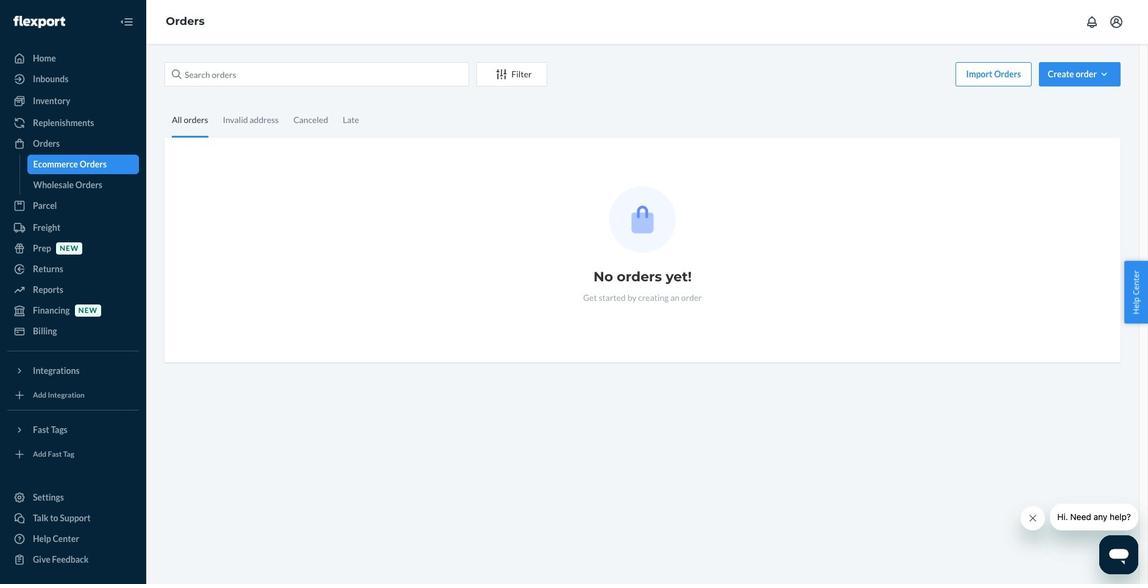 Task type: locate. For each thing, give the bounding box(es) containing it.
open account menu image
[[1109, 15, 1124, 29]]

close navigation image
[[119, 15, 134, 29]]

search image
[[172, 69, 182, 79]]



Task type: describe. For each thing, give the bounding box(es) containing it.
flexport logo image
[[13, 16, 65, 28]]

open notifications image
[[1085, 15, 1100, 29]]

empty list image
[[610, 187, 676, 253]]

Search orders text field
[[165, 62, 469, 87]]



Task type: vqa. For each thing, say whether or not it's contained in the screenshot.
the new related to Replenishments
no



